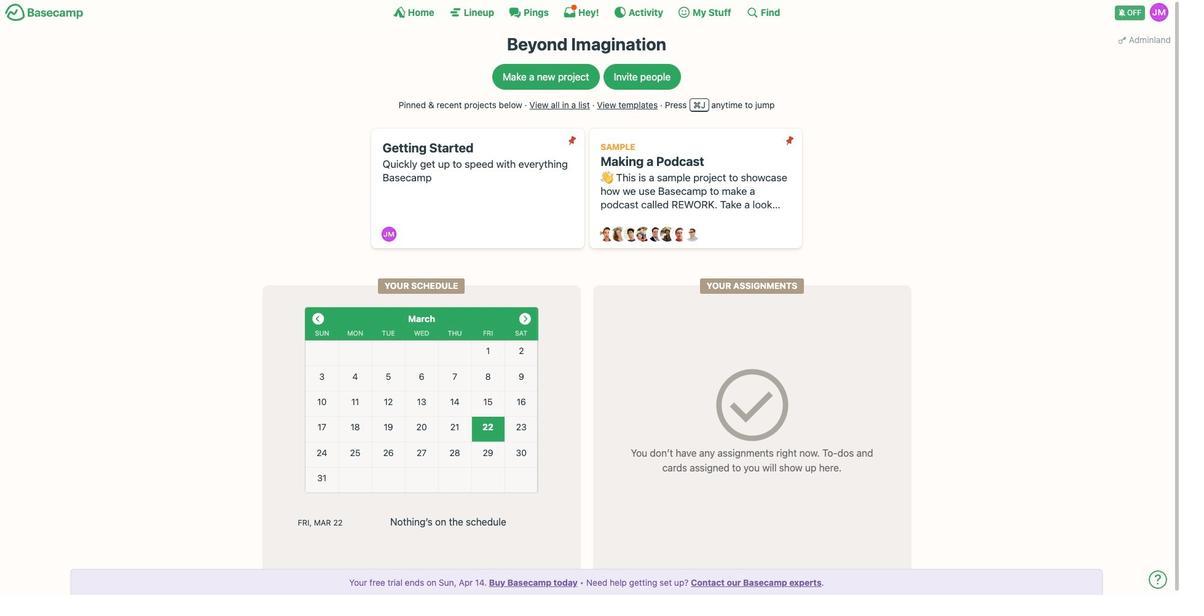 Task type: locate. For each thing, give the bounding box(es) containing it.
switch accounts image
[[5, 3, 84, 22]]

steve marsh image
[[673, 227, 687, 242]]

keyboard shortcut: ⌘ + / image
[[746, 6, 759, 18]]

annie bryan image
[[600, 227, 614, 242]]

nicole katz image
[[660, 227, 675, 242]]

josh fiske image
[[648, 227, 663, 242]]



Task type: vqa. For each thing, say whether or not it's contained in the screenshot.
Jer Mill icon
yes



Task type: describe. For each thing, give the bounding box(es) containing it.
jared davis image
[[624, 227, 639, 242]]

victor cooper image
[[685, 227, 699, 242]]

main element
[[0, 0, 1174, 24]]

cheryl walters image
[[612, 227, 627, 242]]

jer mill image
[[382, 227, 396, 242]]

jer mill image
[[1150, 3, 1169, 22]]

jennifer young image
[[636, 227, 651, 242]]



